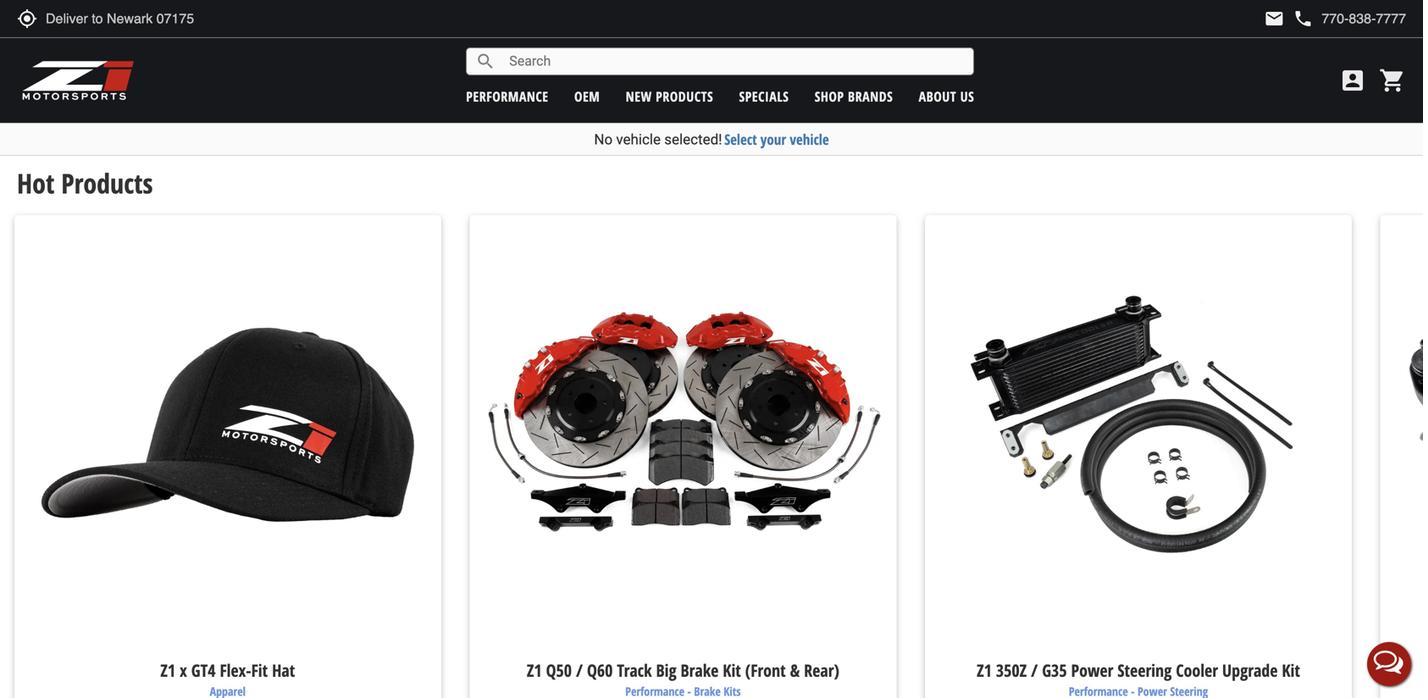 Task type: describe. For each thing, give the bounding box(es) containing it.
q50
[[546, 659, 572, 682]]

gt4
[[191, 659, 216, 682]]

/ for q60
[[576, 659, 583, 682]]

performance link
[[466, 87, 549, 106]]

new products link
[[626, 87, 714, 106]]

hat
[[272, 659, 295, 682]]

z1 x gt4 flex-fit hat
[[161, 659, 295, 682]]

z1 for z1 x gt4 flex-fit hat
[[161, 659, 176, 682]]

oem link
[[575, 87, 600, 106]]

fit
[[251, 659, 268, 682]]

1 horizontal spatial vehicle
[[790, 130, 830, 149]]

products
[[61, 165, 153, 202]]

select your vehicle link
[[725, 130, 830, 149]]

no vehicle selected! select your vehicle
[[594, 130, 830, 149]]

steering
[[1118, 659, 1172, 682]]

specials link
[[740, 87, 789, 106]]

Search search field
[[496, 48, 974, 75]]

1 kit from the left
[[723, 659, 741, 682]]

shopping_cart
[[1380, 67, 1407, 94]]

hot
[[17, 165, 55, 202]]

search
[[476, 51, 496, 72]]

phone link
[[1294, 8, 1407, 29]]

select
[[725, 130, 757, 149]]

new
[[626, 87, 652, 106]]

z1 for z1 q50 / q60 track big brake kit (front & rear)
[[527, 659, 542, 682]]

my_location
[[17, 8, 37, 29]]

hot products
[[17, 165, 153, 202]]

z1 for z1 350z / g35 power steering cooler upgrade kit
[[977, 659, 992, 682]]

z1 q50 / q60 track big brake kit (front & rear)
[[527, 659, 840, 682]]

about
[[919, 87, 957, 106]]

big
[[656, 659, 677, 682]]

mail link
[[1265, 8, 1285, 29]]

shop brands
[[815, 87, 894, 106]]

350z
[[997, 659, 1027, 682]]

q60
[[587, 659, 613, 682]]

x
[[180, 659, 187, 682]]

about us link
[[919, 87, 975, 106]]

your
[[761, 130, 787, 149]]

shop brands link
[[815, 87, 894, 106]]

/ for g35
[[1032, 659, 1039, 682]]

shop
[[815, 87, 845, 106]]

rear)
[[805, 659, 840, 682]]

2 kit from the left
[[1283, 659, 1301, 682]]

about us
[[919, 87, 975, 106]]

phone
[[1294, 8, 1314, 29]]



Task type: locate. For each thing, give the bounding box(es) containing it.
products
[[656, 87, 714, 106]]

1 z1 from the left
[[161, 659, 176, 682]]

upgrade
[[1223, 659, 1279, 682]]

mail
[[1265, 8, 1285, 29]]

us
[[961, 87, 975, 106]]

vehicle right the no
[[617, 131, 661, 148]]

1 horizontal spatial z1
[[527, 659, 542, 682]]

z1
[[161, 659, 176, 682], [527, 659, 542, 682], [977, 659, 992, 682]]

cooler
[[1177, 659, 1219, 682]]

account_box
[[1340, 67, 1367, 94]]

(front
[[746, 659, 786, 682]]

&
[[790, 659, 800, 682]]

/ left q60
[[576, 659, 583, 682]]

z1 350z / g35 power steering cooler upgrade kit
[[977, 659, 1301, 682]]

/
[[576, 659, 583, 682], [1032, 659, 1039, 682]]

brands
[[848, 87, 894, 106]]

specials
[[740, 87, 789, 106]]

z1 left 350z
[[977, 659, 992, 682]]

brake
[[681, 659, 719, 682]]

flex-
[[220, 659, 251, 682]]

g35
[[1043, 659, 1068, 682]]

0 horizontal spatial kit
[[723, 659, 741, 682]]

no
[[594, 131, 613, 148]]

kit right upgrade
[[1283, 659, 1301, 682]]

vehicle
[[790, 130, 830, 149], [617, 131, 661, 148]]

0 horizontal spatial z1
[[161, 659, 176, 682]]

2 horizontal spatial z1
[[977, 659, 992, 682]]

3 z1 from the left
[[977, 659, 992, 682]]

kit right brake
[[723, 659, 741, 682]]

0 horizontal spatial vehicle
[[617, 131, 661, 148]]

track
[[617, 659, 652, 682]]

2 / from the left
[[1032, 659, 1039, 682]]

vehicle inside 'no vehicle selected! select your vehicle'
[[617, 131, 661, 148]]

kit
[[723, 659, 741, 682], [1283, 659, 1301, 682]]

new products
[[626, 87, 714, 106]]

mail phone
[[1265, 8, 1314, 29]]

vehicle right your
[[790, 130, 830, 149]]

oem
[[575, 87, 600, 106]]

performance
[[466, 87, 549, 106]]

/ left g35
[[1032, 659, 1039, 682]]

1 horizontal spatial kit
[[1283, 659, 1301, 682]]

0 horizontal spatial /
[[576, 659, 583, 682]]

account_box link
[[1336, 67, 1371, 94]]

win this truck shop now to get automatically entered before it's too late. image
[[0, 0, 1424, 128]]

shopping_cart link
[[1376, 67, 1407, 94]]

z1 left q50 at the left bottom
[[527, 659, 542, 682]]

z1 left x
[[161, 659, 176, 682]]

z1 motorsports logo image
[[21, 59, 135, 102]]

1 horizontal spatial /
[[1032, 659, 1039, 682]]

power
[[1072, 659, 1114, 682]]

1 / from the left
[[576, 659, 583, 682]]

2 z1 from the left
[[527, 659, 542, 682]]

selected!
[[665, 131, 723, 148]]



Task type: vqa. For each thing, say whether or not it's contained in the screenshot.
left Kit
yes



